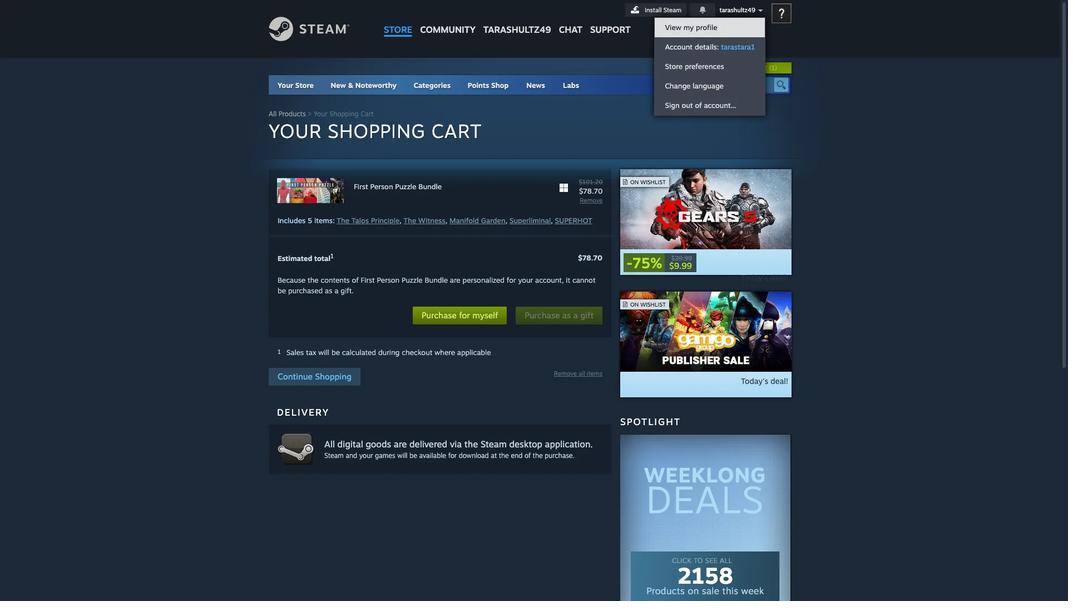 Task type: describe. For each thing, give the bounding box(es) containing it.
because the contents of first person puzzle bundle are personalized for your account, it cannot be purchased as a gift.
[[278, 276, 596, 295]]

0 horizontal spatial store
[[296, 81, 314, 90]]

0 horizontal spatial will
[[319, 348, 330, 357]]

chat
[[559, 24, 583, 35]]

includes
[[278, 216, 306, 225]]

a inside because the contents of first person puzzle bundle are personalized for your account, it cannot be purchased as a gift.
[[335, 286, 339, 295]]

of inside because the contents of first person puzzle bundle are personalized for your account, it cannot be purchased as a gift.
[[352, 276, 359, 285]]

1 on wishlist from the top
[[631, 179, 670, 185]]

for inside because the contents of first person puzzle bundle are personalized for your account, it cannot be purchased as a gift.
[[507, 276, 516, 285]]

purchase for purchase as a gift
[[525, 310, 560, 321]]

superhot link
[[555, 216, 593, 225]]

includes 5 items: the talos principle , the witness , manifold garden , superliminal , superhot
[[278, 216, 593, 225]]

>
[[308, 110, 312, 118]]

account,
[[536, 276, 564, 285]]

store preferences link
[[655, 57, 766, 76]]

the talos principle link
[[337, 216, 400, 225]]

$101.20 $78.70 remove
[[579, 178, 603, 204]]

2 deal! from the top
[[771, 376, 789, 386]]

4 , from the left
[[551, 216, 553, 225]]

wishlist
[[695, 64, 723, 72]]

1 vertical spatial $78.70
[[579, 253, 603, 262]]

your store
[[278, 81, 314, 90]]

total
[[314, 254, 331, 263]]

shop
[[492, 81, 509, 90]]

items:
[[315, 216, 335, 225]]

digital
[[338, 439, 363, 450]]

all
[[579, 369, 586, 377]]

preferences
[[685, 62, 725, 71]]

1 horizontal spatial steam
[[481, 439, 507, 450]]

manifold
[[450, 216, 479, 225]]

1 today's from the top
[[742, 273, 769, 282]]

change language
[[666, 81, 724, 90]]

puzzle inside because the contents of first person puzzle bundle are personalized for your account, it cannot be purchased as a gift.
[[402, 276, 423, 285]]

1 horizontal spatial cart
[[432, 119, 482, 143]]

for inside all digital goods are delivered via the steam desktop application. steam and your games will be available for download at the end of the purchase.
[[449, 451, 457, 460]]

games
[[375, 451, 396, 460]]

account details: tarastara1
[[666, 42, 756, 51]]

talos
[[352, 216, 369, 225]]

1 on from the top
[[631, 179, 639, 185]]

categories link
[[414, 81, 451, 90]]

purchase for myself
[[422, 310, 498, 321]]

tarastara1
[[722, 42, 756, 51]]

1 vertical spatial be
[[332, 348, 340, 357]]

1 inside 1 sales tax will be calculated during checkout where applicable
[[278, 348, 281, 356]]

sales
[[287, 348, 304, 357]]

the down desktop
[[533, 451, 543, 460]]

witness
[[419, 216, 446, 225]]

as inside because the contents of first person puzzle bundle are personalized for your account, it cannot be purchased as a gift.
[[325, 286, 333, 295]]

)
[[776, 64, 778, 72]]

new & noteworthy
[[331, 81, 397, 90]]

0 vertical spatial puzzle
[[395, 182, 417, 191]]

-
[[627, 254, 633, 272]]

&
[[348, 81, 354, 90]]

items
[[587, 369, 603, 377]]

points shop link
[[459, 75, 518, 95]]

are inside all digital goods are delivered via the steam desktop application. steam and your games will be available for download at the end of the purchase.
[[394, 439, 407, 450]]

first person puzzle bundle link
[[354, 182, 442, 191]]

cannot
[[573, 276, 596, 285]]

estimated
[[278, 254, 312, 263]]

superliminal link
[[510, 216, 551, 225]]

all products link
[[269, 110, 306, 118]]

noteworthy
[[356, 81, 397, 90]]

profile
[[696, 23, 718, 32]]

store link
[[380, 0, 417, 40]]

where
[[435, 348, 455, 357]]

view my profile
[[666, 23, 718, 32]]

new & noteworthy link
[[331, 81, 397, 90]]

2 on from the top
[[631, 301, 639, 308]]

points shop
[[468, 81, 509, 90]]

0 vertical spatial person
[[370, 182, 393, 191]]

delivery
[[277, 406, 330, 418]]

0 vertical spatial cart
[[752, 64, 768, 72]]

-75%
[[627, 254, 663, 272]]

out
[[682, 101, 693, 110]]

purchase for purchase for myself
[[422, 310, 457, 321]]

bundle inside because the contents of first person puzzle bundle are personalized for your account, it cannot be purchased as a gift.
[[425, 276, 448, 285]]

1 horizontal spatial as
[[563, 310, 571, 321]]

install steam
[[645, 6, 682, 14]]

0 vertical spatial shopping
[[330, 110, 359, 118]]

change
[[666, 81, 691, 90]]

2 , from the left
[[446, 216, 448, 225]]

0 horizontal spatial tarashultz49
[[484, 24, 552, 35]]

$101.20
[[579, 178, 603, 186]]

and
[[346, 451, 358, 460]]

gift
[[581, 310, 594, 321]]

continue shopping
[[278, 371, 352, 382]]

myself
[[473, 310, 498, 321]]

2 vertical spatial your
[[269, 119, 322, 143]]

spotlight
[[621, 416, 681, 428]]

0 vertical spatial first
[[354, 182, 368, 191]]

install
[[645, 6, 662, 14]]

support
[[591, 24, 631, 35]]

continue
[[278, 371, 313, 382]]

the inside because the contents of first person puzzle bundle are personalized for your account, it cannot be purchased as a gift.
[[308, 276, 319, 285]]

purchase as a gift
[[525, 310, 594, 321]]

news
[[527, 81, 546, 90]]

1 for (
[[772, 64, 776, 72]]

categories
[[414, 81, 451, 90]]

view my profile link
[[655, 18, 766, 37]]

because
[[278, 276, 306, 285]]

calculated
[[342, 348, 376, 357]]

remove inside $101.20 $78.70 remove
[[580, 197, 603, 204]]

0 vertical spatial steam
[[664, 6, 682, 14]]

purchase for myself link
[[413, 307, 507, 325]]

your store link
[[278, 81, 314, 90]]

delivered
[[410, 439, 448, 450]]

2 today's deal! from the top
[[742, 376, 789, 386]]

during
[[379, 348, 400, 357]]

$78.70 inside $101.20 $78.70 remove
[[580, 187, 603, 195]]

personalized
[[463, 276, 505, 285]]

superhot
[[555, 216, 593, 225]]



Task type: vqa. For each thing, say whether or not it's contained in the screenshot.
the topmost As
yes



Task type: locate. For each thing, give the bounding box(es) containing it.
0 vertical spatial 1
[[772, 64, 776, 72]]

purchase down because the contents of first person puzzle bundle are personalized for your account, it cannot be purchased as a gift.
[[422, 310, 457, 321]]

0 horizontal spatial the
[[337, 216, 350, 225]]

2 horizontal spatial cart
[[752, 64, 768, 72]]

your
[[278, 81, 294, 90], [314, 110, 328, 118], [269, 119, 322, 143]]

tarashultz49 link
[[480, 0, 555, 40]]

first inside because the contents of first person puzzle bundle are personalized for your account, it cannot be purchased as a gift.
[[361, 276, 375, 285]]

1 vertical spatial first
[[361, 276, 375, 285]]

1 horizontal spatial will
[[398, 451, 408, 460]]

the up download
[[465, 439, 478, 450]]

cart left (
[[752, 64, 768, 72]]

sign out of account... link
[[655, 96, 766, 115]]

0 vertical spatial $78.70
[[580, 187, 603, 195]]

store preferences
[[666, 62, 725, 71]]

1 up search text box
[[772, 64, 776, 72]]

0 horizontal spatial are
[[394, 439, 407, 450]]

the left witness
[[404, 216, 417, 225]]

1 vertical spatial wishlist
[[641, 301, 666, 308]]

cart down points
[[432, 119, 482, 143]]

via
[[450, 439, 462, 450]]

2 horizontal spatial for
[[507, 276, 516, 285]]

of
[[696, 101, 702, 110], [352, 276, 359, 285], [525, 451, 531, 460]]

estimated total 1
[[278, 252, 334, 263]]

2 vertical spatial shopping
[[315, 371, 352, 382]]

the witness link
[[404, 216, 446, 225]]

1 vertical spatial 1
[[331, 252, 334, 260]]

1 vertical spatial today's deal!
[[742, 376, 789, 386]]

0 horizontal spatial be
[[278, 286, 286, 295]]

1 horizontal spatial 1
[[331, 252, 334, 260]]

0 vertical spatial are
[[450, 276, 461, 285]]

1 vertical spatial all
[[325, 439, 335, 450]]

0 vertical spatial tarashultz49
[[720, 6, 756, 14]]

2 the from the left
[[404, 216, 417, 225]]

as
[[325, 286, 333, 295], [563, 310, 571, 321]]

0 vertical spatial on wishlist
[[631, 179, 670, 185]]

bundle
[[419, 182, 442, 191], [425, 276, 448, 285]]

0 horizontal spatial for
[[449, 451, 457, 460]]

$78.70 down '$101.20'
[[580, 187, 603, 195]]

0 horizontal spatial remove
[[554, 369, 577, 377]]

goods
[[366, 439, 391, 450]]

1 horizontal spatial remove
[[580, 197, 603, 204]]

all digital goods are delivered via the steam desktop application. steam and your games will be available for download at the end of the purchase.
[[325, 439, 593, 460]]

a
[[335, 286, 339, 295], [574, 310, 578, 321]]

all inside all digital goods are delivered via the steam desktop application. steam and your games will be available for download at the end of the purchase.
[[325, 439, 335, 450]]

0 horizontal spatial as
[[325, 286, 333, 295]]

0 horizontal spatial your
[[359, 451, 373, 460]]

1 horizontal spatial your
[[519, 276, 534, 285]]

2158
[[678, 562, 734, 590]]

all for steam and your games will be available for download at the end of the purchase.
[[325, 439, 335, 450]]

0 vertical spatial today's
[[742, 273, 769, 282]]

checkout
[[402, 348, 433, 357]]

be
[[278, 286, 286, 295], [332, 348, 340, 357], [410, 451, 418, 460]]

all for your shopping cart
[[269, 110, 277, 118]]

1 vertical spatial your
[[359, 451, 373, 460]]

are inside because the contents of first person puzzle bundle are personalized for your account, it cannot be purchased as a gift.
[[450, 276, 461, 285]]

0 vertical spatial bundle
[[419, 182, 442, 191]]

the left talos
[[337, 216, 350, 225]]

desktop
[[510, 439, 543, 450]]

a left the gift
[[574, 310, 578, 321]]

2 purchase from the left
[[525, 310, 560, 321]]

shopping down noteworthy
[[328, 119, 426, 143]]

store
[[384, 24, 413, 35]]

your
[[519, 276, 534, 285], [359, 451, 373, 460]]

the up purchased
[[308, 276, 319, 285]]

1 horizontal spatial tarashultz49
[[720, 6, 756, 14]]

your left account,
[[519, 276, 534, 285]]

1 vertical spatial tarashultz49
[[484, 24, 552, 35]]

remove left "all"
[[554, 369, 577, 377]]

1 deal! from the top
[[771, 273, 789, 282]]

for
[[507, 276, 516, 285], [459, 310, 470, 321], [449, 451, 457, 460]]

continue shopping link
[[269, 368, 361, 386]]

1 vertical spatial on
[[631, 301, 639, 308]]

for left myself
[[459, 310, 470, 321]]

, left the superliminal
[[506, 216, 508, 225]]

1 vertical spatial a
[[574, 310, 578, 321]]

sign out of account...
[[666, 101, 737, 110]]

contents
[[321, 276, 350, 285]]

1 vertical spatial bundle
[[425, 276, 448, 285]]

first
[[354, 182, 368, 191], [361, 276, 375, 285]]

person up principle
[[370, 182, 393, 191]]

1 vertical spatial will
[[398, 451, 408, 460]]

it
[[566, 276, 571, 285]]

1 vertical spatial are
[[394, 439, 407, 450]]

0 vertical spatial on
[[631, 179, 639, 185]]

be down 'because'
[[278, 286, 286, 295]]

be for because
[[278, 286, 286, 295]]

1 purchase from the left
[[422, 310, 457, 321]]

garden
[[481, 216, 506, 225]]

bundle up purchase for myself
[[425, 276, 448, 285]]

0 vertical spatial your
[[278, 81, 294, 90]]

5
[[308, 216, 312, 225]]

1 vertical spatial store
[[296, 81, 314, 90]]

first right contents
[[361, 276, 375, 285]]

gift.
[[341, 286, 354, 295]]

1 wishlist from the top
[[641, 179, 666, 185]]

1 inside estimated total 1
[[331, 252, 334, 260]]

store
[[666, 62, 683, 71], [296, 81, 314, 90]]

a down contents
[[335, 286, 339, 295]]

as down contents
[[325, 286, 333, 295]]

0 vertical spatial your
[[519, 276, 534, 285]]

person inside because the contents of first person puzzle bundle are personalized for your account, it cannot be purchased as a gift.
[[377, 276, 400, 285]]

products
[[279, 110, 306, 118]]

remove
[[580, 197, 603, 204], [554, 369, 577, 377]]

0 horizontal spatial cart
[[361, 110, 374, 118]]

news link
[[518, 75, 554, 95]]

puzzle
[[395, 182, 417, 191], [402, 276, 423, 285]]

0 horizontal spatial of
[[352, 276, 359, 285]]

shopping down new at left
[[330, 110, 359, 118]]

account
[[666, 42, 693, 51]]

remove link
[[580, 197, 603, 204]]

0 horizontal spatial purchase
[[422, 310, 457, 321]]

0 horizontal spatial steam
[[325, 451, 344, 460]]

1 horizontal spatial for
[[459, 310, 470, 321]]

remove all items
[[554, 369, 603, 377]]

purchased
[[288, 286, 323, 295]]

(
[[770, 64, 772, 72]]

are
[[450, 276, 461, 285], [394, 439, 407, 450]]

wishlist
[[641, 179, 666, 185], [641, 301, 666, 308]]

1 today's deal! from the top
[[742, 273, 789, 282]]

will right games
[[398, 451, 408, 460]]

1 vertical spatial person
[[377, 276, 400, 285]]

0 vertical spatial today's deal!
[[742, 273, 789, 282]]

3 , from the left
[[506, 216, 508, 225]]

0 vertical spatial as
[[325, 286, 333, 295]]

steam up at
[[481, 439, 507, 450]]

0 horizontal spatial all
[[269, 110, 277, 118]]

2 vertical spatial for
[[449, 451, 457, 460]]

today's deal!
[[742, 273, 789, 282], [742, 376, 789, 386]]

will right 'tax'
[[319, 348, 330, 357]]

1 horizontal spatial be
[[332, 348, 340, 357]]

my
[[684, 23, 694, 32]]

bundle up witness
[[419, 182, 442, 191]]

community
[[420, 24, 476, 35]]

0 vertical spatial be
[[278, 286, 286, 295]]

purchase inside purchase for myself link
[[422, 310, 457, 321]]

for down via
[[449, 451, 457, 460]]

1 horizontal spatial the
[[404, 216, 417, 225]]

2 vertical spatial be
[[410, 451, 418, 460]]

all left products
[[269, 110, 277, 118]]

of inside all digital goods are delivered via the steam desktop application. steam and your games will be available for download at the end of the purchase.
[[525, 451, 531, 460]]

labs link
[[554, 75, 588, 95]]

1 horizontal spatial are
[[450, 276, 461, 285]]

person right contents
[[377, 276, 400, 285]]

at
[[491, 451, 497, 460]]

store up the >
[[296, 81, 314, 90]]

2 vertical spatial steam
[[325, 451, 344, 460]]

view
[[666, 23, 682, 32]]

0 vertical spatial wishlist
[[641, 179, 666, 185]]

2 horizontal spatial be
[[410, 451, 418, 460]]

1 vertical spatial of
[[352, 276, 359, 285]]

, left "manifold"
[[446, 216, 448, 225]]

wishlist link
[[681, 62, 737, 73]]

purchase.
[[545, 451, 575, 460]]

of right end
[[525, 451, 531, 460]]

tarashultz49 up view my profile link
[[720, 6, 756, 14]]

end
[[511, 451, 523, 460]]

1 horizontal spatial purchase
[[525, 310, 560, 321]]

$9.99
[[670, 261, 692, 271]]

2 vertical spatial 1
[[278, 348, 281, 356]]

your inside all digital goods are delivered via the steam desktop application. steam and your games will be available for download at the end of the purchase.
[[359, 451, 373, 460]]

community link
[[417, 0, 480, 40]]

the right at
[[499, 451, 509, 460]]

your up all products 'link'
[[278, 81, 294, 90]]

tarashultz49 left 'chat'
[[484, 24, 552, 35]]

1 vertical spatial as
[[563, 310, 571, 321]]

on down -
[[631, 301, 639, 308]]

on right '$101.20'
[[631, 179, 639, 185]]

search text field
[[686, 78, 772, 92]]

1 vertical spatial today's
[[742, 376, 769, 386]]

first person puzzle bundle
[[354, 182, 442, 191]]

cart         ( 1 )
[[752, 64, 778, 72]]

steam up view on the top of the page
[[664, 6, 682, 14]]

1 horizontal spatial store
[[666, 62, 683, 71]]

today's
[[742, 273, 769, 282], [742, 376, 769, 386]]

be left calculated on the bottom of page
[[332, 348, 340, 357]]

2 vertical spatial cart
[[432, 119, 482, 143]]

1 vertical spatial cart
[[361, 110, 374, 118]]

0 vertical spatial remove
[[580, 197, 603, 204]]

be inside all digital goods are delivered via the steam desktop application. steam and your games will be available for download at the end of the purchase.
[[410, 451, 418, 460]]

your right and
[[359, 451, 373, 460]]

1 vertical spatial shopping
[[328, 119, 426, 143]]

language
[[693, 81, 724, 90]]

2 horizontal spatial 1
[[772, 64, 776, 72]]

be down delivered
[[410, 451, 418, 460]]

your inside because the contents of first person puzzle bundle are personalized for your account, it cannot be purchased as a gift.
[[519, 276, 534, 285]]

1 for total
[[331, 252, 334, 260]]

your down products
[[269, 119, 322, 143]]

1 vertical spatial deal!
[[771, 376, 789, 386]]

steam
[[664, 6, 682, 14], [481, 439, 507, 450], [325, 451, 344, 460]]

be inside because the contents of first person puzzle bundle are personalized for your account, it cannot be purchased as a gift.
[[278, 286, 286, 295]]

1 vertical spatial puzzle
[[402, 276, 423, 285]]

1
[[772, 64, 776, 72], [331, 252, 334, 260], [278, 348, 281, 356]]

$78.70 up cannot
[[579, 253, 603, 262]]

0 horizontal spatial 1
[[278, 348, 281, 356]]

superliminal
[[510, 216, 551, 225]]

1 vertical spatial steam
[[481, 439, 507, 450]]

1 vertical spatial remove
[[554, 369, 577, 377]]

2 today's from the top
[[742, 376, 769, 386]]

steam left and
[[325, 451, 344, 460]]

be for all
[[410, 451, 418, 460]]

your right the >
[[314, 110, 328, 118]]

0 vertical spatial a
[[335, 286, 339, 295]]

1 up contents
[[331, 252, 334, 260]]

of up gift.
[[352, 276, 359, 285]]

new
[[331, 81, 346, 90]]

2 wishlist from the top
[[641, 301, 666, 308]]

tax
[[306, 348, 317, 357]]

0 vertical spatial will
[[319, 348, 330, 357]]

shopping down 'tax'
[[315, 371, 352, 382]]

will inside all digital goods are delivered via the steam desktop application. steam and your games will be available for download at the end of the purchase.
[[398, 451, 408, 460]]

1 horizontal spatial of
[[525, 451, 531, 460]]

1 , from the left
[[400, 216, 402, 225]]

, left the superhot link
[[551, 216, 553, 225]]

cart down new & noteworthy
[[361, 110, 374, 118]]

tarashultz49
[[720, 6, 756, 14], [484, 24, 552, 35]]

store up "change"
[[666, 62, 683, 71]]

chat link
[[555, 0, 587, 38]]

as left the gift
[[563, 310, 571, 321]]

are left personalized
[[450, 276, 461, 285]]

1 the from the left
[[337, 216, 350, 225]]

1 vertical spatial on wishlist
[[631, 301, 670, 308]]

manifold garden link
[[450, 216, 506, 225]]

1 sales tax will be calculated during checkout where applicable
[[278, 348, 491, 357]]

1 vertical spatial for
[[459, 310, 470, 321]]

0 vertical spatial for
[[507, 276, 516, 285]]

purchase
[[422, 310, 457, 321], [525, 310, 560, 321]]

2 horizontal spatial steam
[[664, 6, 682, 14]]

1 horizontal spatial a
[[574, 310, 578, 321]]

, left the witness link
[[400, 216, 402, 225]]

0 vertical spatial store
[[666, 62, 683, 71]]

points
[[468, 81, 490, 90]]

all left the digital
[[325, 439, 335, 450]]

of right out
[[696, 101, 702, 110]]

on
[[631, 179, 639, 185], [631, 301, 639, 308]]

1 left sales
[[278, 348, 281, 356]]

0 horizontal spatial a
[[335, 286, 339, 295]]

all inside all products >         your shopping cart your shopping cart
[[269, 110, 277, 118]]

1 vertical spatial your
[[314, 110, 328, 118]]

install steam link
[[626, 3, 687, 17]]

are up games
[[394, 439, 407, 450]]

download
[[459, 451, 489, 460]]

2 horizontal spatial of
[[696, 101, 702, 110]]

application.
[[545, 439, 593, 450]]

0 vertical spatial of
[[696, 101, 702, 110]]

2 on wishlist from the top
[[631, 301, 670, 308]]

first up talos
[[354, 182, 368, 191]]

for right personalized
[[507, 276, 516, 285]]

purchase down account,
[[525, 310, 560, 321]]

$39.99
[[672, 254, 692, 262]]

remove down '$101.20'
[[580, 197, 603, 204]]

,
[[400, 216, 402, 225], [446, 216, 448, 225], [506, 216, 508, 225], [551, 216, 553, 225]]



